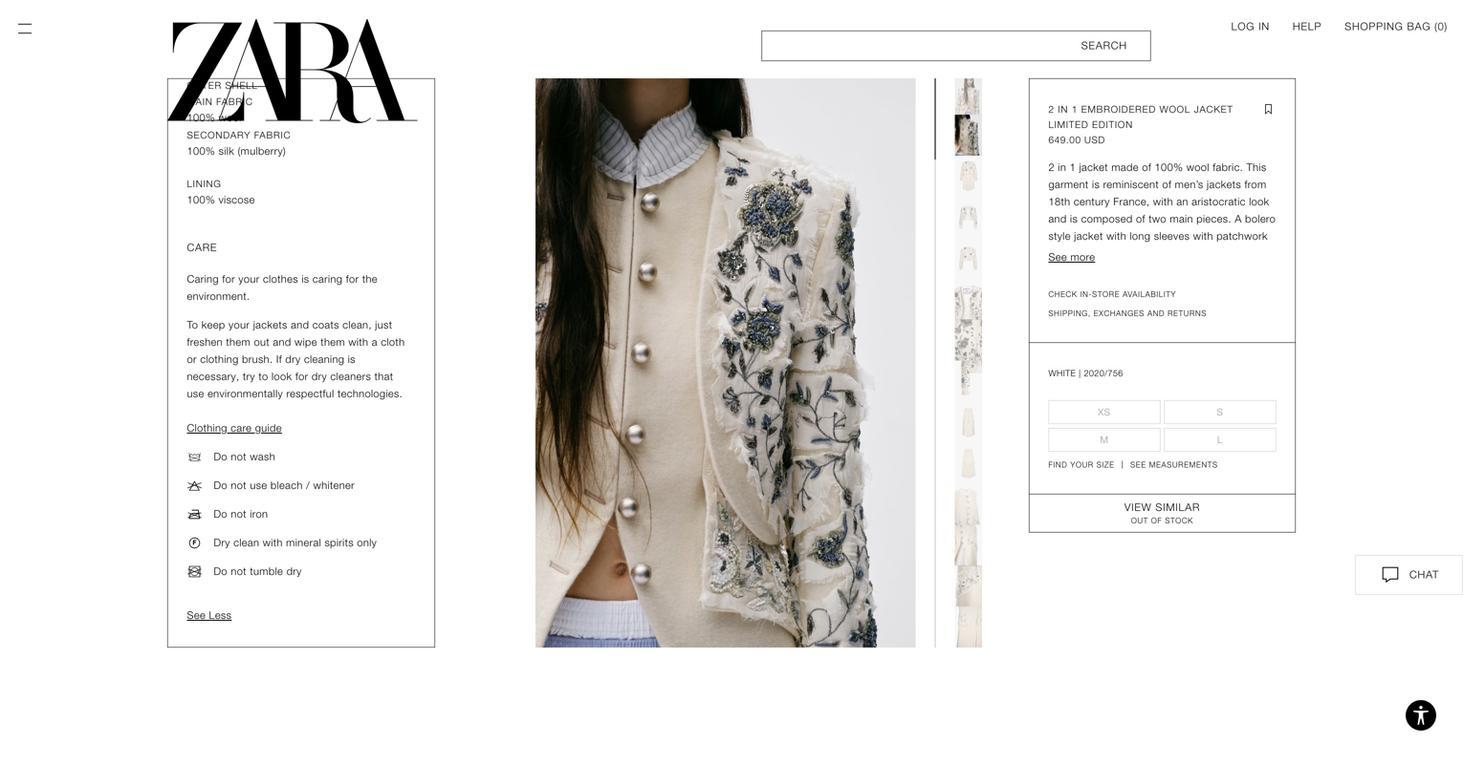 Task type: vqa. For each thing, say whether or not it's contained in the screenshot.
PINTEREST
no



Task type: locate. For each thing, give the bounding box(es) containing it.
4 not from the top
[[231, 566, 247, 578]]

is up century
[[1092, 179, 1100, 191]]

metal down button
[[1197, 403, 1224, 415]]

embroidered
[[1081, 104, 1156, 115]]

stripes.
[[1048, 282, 1084, 294]]

1 vertical spatial as
[[1246, 368, 1257, 380]]

do for do not iron
[[214, 509, 228, 521]]

0 vertical spatial pattern
[[1134, 317, 1169, 328]]

use down necessary,
[[187, 388, 204, 400]]

2020/756
[[1084, 369, 1123, 379]]

more
[[1070, 251, 1095, 263]]

of left 'two' at the right top
[[1136, 213, 1145, 225]]

2 2 from the top
[[1048, 162, 1055, 174]]

1 vertical spatial look
[[272, 371, 292, 383]]

1 vertical spatial use
[[250, 480, 267, 492]]

fabric down shell
[[216, 96, 253, 108]]

1 vertical spatial fabric
[[254, 130, 291, 141]]

look inside to keep your jackets and coats clean, just freshen them out and wipe them with a cloth or clothing brush. if dry cleaning is necessary, try to look for dry cleaners that use environmentally respectful technologies.
[[272, 371, 292, 383]]

tray icon image
[[1379, 564, 1402, 587]]

0 vertical spatial use
[[187, 388, 204, 400]]

2 in 1 embroidered wool jacket limited edition
[[1048, 104, 1233, 131]]

collar
[[1048, 368, 1077, 380]]

1 horizontal spatial as
[[1246, 368, 1257, 380]]

your up wear.
[[1185, 437, 1207, 449]]

shipping, exchanges and returns button
[[1048, 308, 1276, 320]]

dry
[[285, 354, 301, 366], [312, 371, 327, 383], [286, 566, 302, 578]]

see less button
[[187, 608, 232, 625]]

see
[[1048, 251, 1067, 263], [1130, 461, 1146, 470], [187, 610, 206, 622]]

in- right "check"
[[1080, 290, 1092, 299]]

see for see more
[[1048, 251, 1067, 263]]

your left clothes
[[239, 273, 260, 285]]

shipping,
[[1048, 309, 1091, 318]]

check
[[1048, 290, 1077, 299]]

1 vertical spatial silk
[[1188, 248, 1204, 260]]

log in
[[1231, 21, 1270, 33]]

see down the 'awakens'
[[1130, 461, 1146, 470]]

zara 2 in 1 embroidered wool jacket limited edition - white - image 6 image
[[955, 320, 982, 361]]

colored
[[1111, 334, 1147, 346]]

18th
[[1048, 196, 1070, 208]]

with left a
[[348, 337, 368, 349]]

3 not from the top
[[231, 509, 247, 521]]

1 vertical spatial garment
[[1096, 437, 1136, 449]]

0 vertical spatial jacket
[[1079, 162, 1108, 174]]

as up detail.
[[1246, 368, 1257, 380]]

them down coats
[[321, 337, 345, 349]]

in
[[1259, 21, 1270, 33], [1058, 104, 1068, 115]]

log
[[1231, 21, 1255, 33]]

by
[[1256, 437, 1268, 449]]

look down if
[[272, 371, 292, 383]]

in up limited
[[1058, 104, 1068, 115]]

zara 2 in 1 embroidered wool jacket limited edition - white - image 12 image
[[955, 566, 982, 607]]

same down sleeveless
[[1067, 317, 1093, 328]]

your down dual
[[1070, 461, 1094, 470]]

Product search search field
[[762, 31, 1151, 61]]

for right caring
[[346, 273, 359, 285]]

do right [car]14 image
[[214, 480, 228, 492]]

offering
[[1048, 454, 1085, 466]]

0 vertical spatial 1
[[1072, 104, 1078, 115]]

jackets inside 2 in 1 jacket made of 100% wool fabric. this garment is reminiscent of men's jackets from 18th century france, with an aristocratic look and is composed of two main pieces. a bolero style jacket with long sleeves with patchwork appliqués embroidered over silk with floral and beading motifs. polar fleece lined interior with stripes. sleeveless vest and tailcoat with high collar in the same striped pattern as the jacket lining. tonal peach colored floral embroidery detail on the flaps. side hidden in-seam pockets. collar features the same striped pattern as the inside of the jacket. front metal button detail. back slit at hem. hidden front metal hook closure. this dual garment awakens your creativity by offering multiple ways to wear.
[[1207, 179, 1241, 191]]

hidden
[[1137, 351, 1170, 363]]

0 vertical spatial jackets
[[1207, 179, 1241, 191]]

0 vertical spatial floral
[[1230, 248, 1254, 260]]

1 horizontal spatial for
[[295, 371, 308, 383]]

same down the "hidden"
[[1141, 368, 1167, 380]]

appliqués
[[1048, 248, 1096, 260]]

white
[[1048, 369, 1076, 379]]

1 horizontal spatial fabric
[[254, 130, 291, 141]]

xs
[[1098, 407, 1111, 418]]

m
[[1100, 435, 1109, 446]]

1 vertical spatial in-
[[1174, 351, 1186, 363]]

of up slit at the right
[[1080, 385, 1089, 397]]

0 horizontal spatial in-
[[1080, 290, 1092, 299]]

to right "try"
[[259, 371, 268, 383]]

1 vertical spatial 2
[[1048, 162, 1055, 174]]

garment up multiple
[[1096, 437, 1136, 449]]

edition
[[1092, 119, 1133, 131]]

100% down lining
[[187, 194, 215, 206]]

shell
[[225, 80, 258, 91]]

a
[[372, 337, 378, 349]]

beading
[[1048, 265, 1088, 277]]

1 vertical spatial in
[[1058, 104, 1068, 115]]

to inside 2 in 1 jacket made of 100% wool fabric. this garment is reminiscent of men's jackets from 18th century france, with an aristocratic look and is composed of two main pieces. a bolero style jacket with long sleeves with patchwork appliqués embroidered over silk with floral and beading motifs. polar fleece lined interior with stripes. sleeveless vest and tailcoat with high collar in the same striped pattern as the jacket lining. tonal peach colored floral embroidery detail on the flaps. side hidden in-seam pockets. collar features the same striped pattern as the inside of the jacket. front metal button detail. back slit at hem. hidden front metal hook closure. this dual garment awakens your creativity by offering multiple ways to wear.
[[1157, 454, 1167, 466]]

fabric up the (mulberry)
[[254, 130, 291, 141]]

jacket down usd
[[1079, 162, 1108, 174]]

4 do from the top
[[214, 566, 228, 578]]

jackets down fabric.
[[1207, 179, 1241, 191]]

with right interior
[[1251, 265, 1271, 277]]

1
[[1072, 104, 1078, 115], [1070, 162, 1076, 174]]

dry
[[214, 537, 230, 549]]

0 vertical spatial fabric
[[216, 96, 253, 108]]

in down 649.00
[[1058, 162, 1066, 174]]

0 horizontal spatial same
[[1067, 317, 1093, 328]]

garment up 18th
[[1048, 179, 1089, 191]]

0 vertical spatial garment
[[1048, 179, 1089, 191]]

the up jacket.
[[1122, 368, 1138, 380]]

jackets inside to keep your jackets and coats clean, just freshen them out and wipe them with a cloth or clothing brush. if dry cleaning is necessary, try to look for dry cleaners that use environmentally respectful technologies.
[[253, 319, 288, 331]]

the down features
[[1093, 385, 1108, 397]]

in right collar
[[1263, 299, 1272, 311]]

look inside 2 in 1 jacket made of 100% wool fabric. this garment is reminiscent of men's jackets from 18th century france, with an aristocratic look and is composed of two main pieces. a bolero style jacket with long sleeves with patchwork appliqués embroidered over silk with floral and beading motifs. polar fleece lined interior with stripes. sleeveless vest and tailcoat with high collar in the same striped pattern as the jacket lining. tonal peach colored floral embroidery detail on the flaps. side hidden in-seam pockets. collar features the same striped pattern as the inside of the jacket. front metal button detail. back slit at hem. hidden front metal hook closure. this dual garment awakens your creativity by offering multiple ways to wear.
[[1249, 196, 1269, 208]]

0 horizontal spatial see
[[187, 610, 206, 622]]

keep
[[202, 319, 225, 331]]

1 vertical spatial 1
[[1070, 162, 1076, 174]]

1 not from the top
[[231, 451, 247, 463]]

0 horizontal spatial use
[[187, 388, 204, 400]]

zara 2 in 1 embroidered wool jacket limited edition - white - image 4 image
[[955, 238, 982, 279]]

jackets
[[1207, 179, 1241, 191], [253, 319, 288, 331]]

1 vertical spatial dry
[[312, 371, 327, 383]]

and down patchwork
[[1257, 248, 1275, 260]]

1 horizontal spatial to
[[1157, 454, 1167, 466]]

2 for 2 in 1 embroidered wool jacket limited edition
[[1048, 104, 1055, 115]]

add item to wishlist image
[[1261, 102, 1276, 117]]

silk up lined
[[1188, 248, 1204, 260]]

1 horizontal spatial look
[[1249, 196, 1269, 208]]

striped down vest
[[1097, 317, 1130, 328]]

)
[[1444, 21, 1448, 33]]

pockets.
[[1216, 351, 1258, 363]]

this up from
[[1247, 162, 1267, 174]]

to
[[187, 319, 198, 331]]

0 horizontal spatial in
[[1058, 162, 1066, 174]]

2 not from the top
[[231, 480, 247, 492]]

0 horizontal spatial floral
[[1150, 334, 1174, 346]]

to keep your jackets and coats clean, just freshen them out and wipe them with a cloth or clothing brush. if dry cleaning is necessary, try to look for dry cleaners that use environmentally respectful technologies.
[[187, 319, 408, 400]]

lining
[[187, 178, 221, 190]]

1 do from the top
[[214, 451, 228, 463]]

0 vertical spatial as
[[1172, 317, 1183, 328]]

motifs.
[[1091, 265, 1124, 277]]

is up cleaners
[[348, 354, 356, 366]]

0 vertical spatial silk
[[219, 145, 234, 157]]

sleeveless
[[1048, 299, 1100, 311]]

interior
[[1214, 265, 1248, 277]]

do right [car]9 icon
[[214, 451, 228, 463]]

them left out on the top left of page
[[226, 337, 251, 349]]

see more button
[[1048, 249, 1095, 266]]

see left less at the left bottom
[[187, 610, 206, 622]]

your inside caring for your clothes is caring for the environment.
[[239, 273, 260, 285]]

in inside 2 in 1 embroidered wool jacket limited edition
[[1058, 104, 1068, 115]]

tailcoat
[[1148, 299, 1183, 311]]

1 inside 2 in 1 jacket made of 100% wool fabric. this garment is reminiscent of men's jackets from 18th century france, with an aristocratic look and is composed of two main pieces. a bolero style jacket with long sleeves with patchwork appliqués embroidered over silk with floral and beading motifs. polar fleece lined interior with stripes. sleeveless vest and tailcoat with high collar in the same striped pattern as the jacket lining. tonal peach colored floral embroidery detail on the flaps. side hidden in-seam pockets. collar features the same striped pattern as the inside of the jacket. front metal button detail. back slit at hem. hidden front metal hook closure. this dual garment awakens your creativity by offering multiple ways to wear.
[[1070, 162, 1076, 174]]

1 vertical spatial same
[[1141, 368, 1167, 380]]

closure.
[[1048, 420, 1087, 432]]

front
[[1147, 385, 1172, 397]]

for up respectful
[[295, 371, 308, 383]]

in
[[1058, 162, 1066, 174], [1263, 299, 1272, 311]]

pattern down tailcoat
[[1134, 317, 1169, 328]]

0 horizontal spatial wool
[[219, 112, 242, 124]]

not left tumble
[[231, 566, 247, 578]]

striped
[[1097, 317, 1130, 328], [1171, 368, 1204, 380]]

1 horizontal spatial in-
[[1174, 351, 1186, 363]]

wool up 'secondary'
[[219, 112, 242, 124]]

metal up front
[[1176, 385, 1202, 397]]

649.00 usd
[[1048, 134, 1105, 146]]

in- inside button
[[1080, 290, 1092, 299]]

zara 2 in 1 embroidered wool jacket limited edition - white - image 3 image
[[955, 197, 982, 238]]

1 horizontal spatial use
[[250, 480, 267, 492]]

0 vertical spatial this
[[1247, 162, 1267, 174]]

with up interior
[[1207, 248, 1227, 260]]

bag
[[1407, 21, 1431, 33]]

1 horizontal spatial in
[[1263, 299, 1272, 311]]

3 do from the top
[[214, 509, 228, 521]]

0 vertical spatial look
[[1249, 196, 1269, 208]]

the right caring
[[362, 273, 378, 285]]

freshen
[[187, 337, 223, 349]]

[car]27 image
[[187, 536, 202, 551]]

not left iron
[[231, 509, 247, 521]]

is left caring
[[302, 273, 309, 285]]

and down 18th
[[1048, 213, 1067, 225]]

1 horizontal spatial wool
[[1186, 162, 1209, 174]]

caring
[[313, 273, 343, 285]]

not for use
[[231, 480, 247, 492]]

jackets up out on the top left of page
[[253, 319, 288, 331]]

dry right if
[[285, 354, 301, 366]]

zara logo united states. go to homepage image
[[167, 19, 417, 123]]

your right keep
[[229, 319, 250, 331]]

a
[[1235, 213, 1242, 225]]

this
[[1247, 162, 1267, 174], [1048, 437, 1068, 449]]

do right the "[car]19" image
[[214, 509, 228, 521]]

2 up limited
[[1048, 104, 1055, 115]]

search
[[1081, 40, 1127, 52]]

them
[[226, 337, 251, 349], [321, 337, 345, 349]]

of
[[1142, 162, 1151, 174], [1162, 179, 1172, 191], [1136, 213, 1145, 225], [1080, 385, 1089, 397]]

1 down 649.00 usd
[[1070, 162, 1076, 174]]

0 vertical spatial see
[[1048, 251, 1067, 263]]

floral up the "hidden"
[[1150, 334, 1174, 346]]

wool inside outer shell main fabric 100% wool secondary fabric 100% silk (mulberry)
[[219, 112, 242, 124]]

for up environment.
[[222, 273, 235, 285]]

shopping
[[1345, 21, 1403, 33]]

1 vertical spatial metal
[[1197, 403, 1224, 415]]

1 vertical spatial wool
[[1186, 162, 1209, 174]]

front
[[1172, 403, 1194, 415]]

2 horizontal spatial see
[[1130, 461, 1146, 470]]

100% down 'secondary'
[[187, 145, 215, 157]]

0 vertical spatial wool
[[219, 112, 242, 124]]

0 horizontal spatial silk
[[219, 145, 234, 157]]

in- right the "hidden"
[[1174, 351, 1186, 363]]

1 2 from the top
[[1048, 104, 1055, 115]]

1 horizontal spatial them
[[321, 337, 345, 349]]

main
[[1170, 213, 1193, 225]]

0 horizontal spatial them
[[226, 337, 251, 349]]

cloth
[[381, 337, 405, 349]]

1 horizontal spatial silk
[[1188, 248, 1204, 260]]

zara 2 in 1 embroidered wool jacket limited edition - white - image 11 image
[[955, 525, 982, 566]]

2 down 649.00
[[1048, 162, 1055, 174]]

0 horizontal spatial fabric
[[216, 96, 253, 108]]

do for do not use bleach / whitener
[[214, 480, 228, 492]]

jacket up more
[[1074, 230, 1103, 242]]

dry right tumble
[[286, 566, 302, 578]]

to
[[259, 371, 268, 383], [1157, 454, 1167, 466]]

[car]9 image
[[187, 450, 202, 465]]

0 horizontal spatial look
[[272, 371, 292, 383]]

0 horizontal spatial garment
[[1048, 179, 1089, 191]]

0 vertical spatial same
[[1067, 317, 1093, 328]]

1 vertical spatial jacket
[[1074, 230, 1103, 242]]

0 status
[[1438, 21, 1444, 33]]

1 horizontal spatial striped
[[1171, 368, 1204, 380]]

not for wash
[[231, 451, 247, 463]]

or
[[187, 354, 197, 366]]

from
[[1245, 179, 1267, 191]]

flaps.
[[1083, 351, 1109, 363]]

pattern up button
[[1208, 368, 1243, 380]]

0 vertical spatial striped
[[1097, 317, 1130, 328]]

0 vertical spatial in
[[1259, 21, 1270, 33]]

back
[[1048, 403, 1073, 415]]

2 vertical spatial dry
[[286, 566, 302, 578]]

floral down patchwork
[[1230, 248, 1254, 260]]

this up offering
[[1048, 437, 1068, 449]]

1 vertical spatial this
[[1048, 437, 1068, 449]]

1 inside 2 in 1 embroidered wool jacket limited edition
[[1072, 104, 1078, 115]]

zara 2 in 1 embroidered wool jacket limited edition - white - image 7 image
[[955, 361, 982, 402]]

to down the 'awakens'
[[1157, 454, 1167, 466]]

zara 2 in 1 embroidered wool jacket limited edition - white - image 1 image
[[535, 78, 915, 648], [955, 115, 982, 156]]

zara 2 in 1 embroidered wool jacket limited edition - white - image 0 image
[[955, 74, 982, 115]]

accessibility image
[[1402, 697, 1440, 735]]

check in-store availability button
[[1048, 289, 1276, 301]]

do not tumble dry
[[214, 566, 302, 578]]

jacket down "high" at top right
[[1205, 317, 1234, 328]]

1 horizontal spatial jackets
[[1207, 179, 1241, 191]]

not up do not iron
[[231, 480, 247, 492]]

2 inside 2 in 1 embroidered wool jacket limited edition
[[1048, 104, 1055, 115]]

1 horizontal spatial see
[[1048, 251, 1067, 263]]

dry down "cleaning"
[[312, 371, 327, 383]]

size
[[1097, 461, 1115, 470]]

for
[[222, 273, 235, 285], [346, 273, 359, 285], [295, 371, 308, 383]]

2 vertical spatial see
[[187, 610, 206, 622]]

1 vertical spatial striped
[[1171, 368, 1204, 380]]

as down tailcoat
[[1172, 317, 1183, 328]]

use left bleach
[[250, 480, 267, 492]]

100% down the main
[[187, 112, 215, 124]]

1 up limited
[[1072, 104, 1078, 115]]

in right log
[[1259, 21, 1270, 33]]

1 vertical spatial floral
[[1150, 334, 1174, 346]]

2 do from the top
[[214, 480, 228, 492]]

not left wash
[[231, 451, 247, 463]]

1 horizontal spatial in
[[1259, 21, 1270, 33]]

do right [car]35 "image"
[[214, 566, 228, 578]]

1 horizontal spatial floral
[[1230, 248, 1254, 260]]

wool inside 2 in 1 jacket made of 100% wool fabric. this garment is reminiscent of men's jackets from 18th century france, with an aristocratic look and is composed of two main pieces. a bolero style jacket with long sleeves with patchwork appliqués embroidered over silk with floral and beading motifs. polar fleece lined interior with stripes. sleeveless vest and tailcoat with high collar in the same striped pattern as the jacket lining. tonal peach colored floral embroidery detail on the flaps. side hidden in-seam pockets. collar features the same striped pattern as the inside of the jacket. front metal button detail. back slit at hem. hidden front metal hook closure. this dual garment awakens your creativity by offering multiple ways to wear.
[[1186, 162, 1209, 174]]

silk inside outer shell main fabric 100% wool secondary fabric 100% silk (mulberry)
[[219, 145, 234, 157]]

garment
[[1048, 179, 1089, 191], [1096, 437, 1136, 449]]

look
[[1249, 196, 1269, 208], [272, 371, 292, 383]]

1 vertical spatial pattern
[[1208, 368, 1243, 380]]

0 horizontal spatial for
[[222, 273, 235, 285]]

0 vertical spatial in-
[[1080, 290, 1092, 299]]

1 horizontal spatial same
[[1141, 368, 1167, 380]]

zara 2 in 1 embroidered wool jacket limited edition - white - image 10 image
[[955, 484, 982, 525]]

see up beading
[[1048, 251, 1067, 263]]

with
[[1153, 196, 1173, 208], [1106, 230, 1126, 242], [1193, 230, 1213, 242], [1207, 248, 1227, 260], [1251, 265, 1271, 277], [1187, 299, 1207, 311], [348, 337, 368, 349], [263, 537, 283, 549]]

of right made
[[1142, 162, 1151, 174]]

0 horizontal spatial jackets
[[253, 319, 288, 331]]

0 vertical spatial 2
[[1048, 104, 1055, 115]]

the
[[362, 273, 378, 285], [1048, 317, 1064, 328], [1187, 317, 1202, 328], [1064, 351, 1079, 363], [1122, 368, 1138, 380], [1260, 368, 1276, 380], [1093, 385, 1108, 397]]

649.00
[[1048, 134, 1081, 146]]

1 horizontal spatial pattern
[[1208, 368, 1243, 380]]

1 for embroidered
[[1072, 104, 1078, 115]]

1 vertical spatial to
[[1157, 454, 1167, 466]]

wool up men's
[[1186, 162, 1209, 174]]

striped down seam
[[1171, 368, 1204, 380]]

0
[[1438, 21, 1444, 33]]

2 inside 2 in 1 jacket made of 100% wool fabric. this garment is reminiscent of men's jackets from 18th century france, with an aristocratic look and is composed of two main pieces. a bolero style jacket with long sleeves with patchwork appliqués embroidered over silk with floral and beading motifs. polar fleece lined interior with stripes. sleeveless vest and tailcoat with high collar in the same striped pattern as the jacket lining. tonal peach colored floral embroidery detail on the flaps. side hidden in-seam pockets. collar features the same striped pattern as the inside of the jacket. front metal button detail. back slit at hem. hidden front metal hook closure. this dual garment awakens your creativity by offering multiple ways to wear.
[[1048, 162, 1055, 174]]

do not iron
[[214, 509, 268, 521]]

white | 2020/756
[[1048, 369, 1123, 379]]

0 horizontal spatial as
[[1172, 317, 1183, 328]]

0 vertical spatial in
[[1058, 162, 1066, 174]]

multiple
[[1088, 454, 1126, 466]]

do for do not wash
[[214, 451, 228, 463]]

out
[[254, 337, 270, 349]]

patchwork
[[1217, 230, 1268, 242]]

of left men's
[[1162, 179, 1172, 191]]

0 horizontal spatial in
[[1058, 104, 1068, 115]]

look up 'bolero' at top
[[1249, 196, 1269, 208]]

not for tumble
[[231, 566, 247, 578]]

in- inside 2 in 1 jacket made of 100% wool fabric. this garment is reminiscent of men's jackets from 18th century france, with an aristocratic look and is composed of two main pieces. a bolero style jacket with long sleeves with patchwork appliqués embroidered over silk with floral and beading motifs. polar fleece lined interior with stripes. sleeveless vest and tailcoat with high collar in the same striped pattern as the jacket lining. tonal peach colored floral embroidery detail on the flaps. side hidden in-seam pockets. collar features the same striped pattern as the inside of the jacket. front metal button detail. back slit at hem. hidden front metal hook closure. this dual garment awakens your creativity by offering multiple ways to wear.
[[1174, 351, 1186, 363]]

use inside to keep your jackets and coats clean, just freshen them out and wipe them with a cloth or clothing brush. if dry cleaning is necessary, try to look for dry cleaners that use environmentally respectful technologies.
[[187, 388, 204, 400]]

mineral
[[286, 537, 321, 549]]

and down check in-store availability button
[[1147, 309, 1165, 318]]

and right vest
[[1126, 299, 1145, 311]]

wash
[[250, 451, 275, 463]]

1 vertical spatial jackets
[[253, 319, 288, 331]]

with inside to keep your jackets and coats clean, just freshen them out and wipe them with a cloth or clothing brush. if dry cleaning is necessary, try to look for dry cleaners that use environmentally respectful technologies.
[[348, 337, 368, 349]]

0 horizontal spatial to
[[259, 371, 268, 383]]

100% up men's
[[1155, 162, 1183, 174]]

0 vertical spatial to
[[259, 371, 268, 383]]

silk down 'secondary'
[[219, 145, 234, 157]]



Task type: describe. For each thing, give the bounding box(es) containing it.
of
[[1151, 517, 1162, 526]]

just
[[375, 319, 392, 331]]

with right clean
[[263, 537, 283, 549]]

(
[[1435, 21, 1438, 33]]

jacket
[[1194, 104, 1233, 115]]

two
[[1149, 213, 1167, 225]]

bolero
[[1245, 213, 1276, 225]]

log in link
[[1231, 19, 1270, 34]]

caring for your clothes is caring for the environment.
[[187, 273, 381, 303]]

chat button
[[1355, 556, 1463, 596]]

clothing care guide link
[[187, 423, 282, 435]]

select a size list box
[[1048, 401, 1276, 452]]

clean
[[234, 537, 259, 549]]

0 vertical spatial metal
[[1176, 385, 1202, 397]]

view similar out of stock
[[1124, 502, 1200, 526]]

vest
[[1103, 299, 1123, 311]]

bleach
[[271, 480, 303, 492]]

s
[[1217, 407, 1223, 418]]

0 horizontal spatial zara 2 in 1 embroidered wool jacket limited edition - white - image 1 image
[[535, 78, 915, 648]]

1 horizontal spatial zara 2 in 1 embroidered wool jacket limited edition - white - image 1 image
[[955, 115, 982, 156]]

silk inside 2 in 1 jacket made of 100% wool fabric. this garment is reminiscent of men's jackets from 18th century france, with an aristocratic look and is composed of two main pieces. a bolero style jacket with long sleeves with patchwork appliqués embroidered over silk with floral and beading motifs. polar fleece lined interior with stripes. sleeveless vest and tailcoat with high collar in the same striped pattern as the jacket lining. tonal peach colored floral embroidery detail on the flaps. side hidden in-seam pockets. collar features the same striped pattern as the inside of the jacket. front metal button detail. back slit at hem. hidden front metal hook closure. this dual garment awakens your creativity by offering multiple ways to wear.
[[1188, 248, 1204, 260]]

seam
[[1186, 351, 1213, 363]]

button
[[1206, 385, 1237, 397]]

zara 2 in 1 embroidered wool jacket limited edition - white - image 5 image
[[955, 279, 982, 320]]

reminiscent
[[1103, 179, 1159, 191]]

is inside to keep your jackets and coats clean, just freshen them out and wipe them with a cloth or clothing brush. if dry cleaning is necessary, try to look for dry cleaners that use environmentally respectful technologies.
[[348, 354, 356, 366]]

clothing
[[200, 354, 239, 366]]

peach
[[1077, 334, 1107, 346]]

see more
[[1048, 251, 1095, 263]]

see for see less
[[187, 610, 206, 622]]

[car]35 image
[[187, 565, 202, 580]]

1 them from the left
[[226, 337, 251, 349]]

pieces.
[[1197, 213, 1232, 225]]

outer shell main fabric 100% wool secondary fabric 100% silk (mulberry)
[[187, 80, 291, 157]]

check in-store availability
[[1048, 290, 1176, 299]]

0 vertical spatial dry
[[285, 354, 301, 366]]

zara 2 in 1 embroidered wool jacket limited edition - white - image 13 image
[[955, 607, 982, 648]]

measurements
[[1149, 461, 1218, 470]]

over
[[1164, 248, 1185, 260]]

ways
[[1129, 454, 1154, 466]]

not for iron
[[231, 509, 247, 521]]

0 horizontal spatial pattern
[[1134, 317, 1169, 328]]

and up if
[[273, 337, 291, 349]]

1 for jacket
[[1070, 162, 1076, 174]]

side
[[1112, 351, 1134, 363]]

with up 'two' at the right top
[[1153, 196, 1173, 208]]

the up tonal
[[1048, 317, 1064, 328]]

zara 2 in 1 embroidered wool jacket limited edition - white - image 2 image
[[955, 156, 982, 197]]

france,
[[1113, 196, 1150, 208]]

search link
[[762, 31, 1151, 61]]

dual
[[1072, 437, 1092, 449]]

and up wipe
[[291, 319, 309, 331]]

[car]19 image
[[187, 507, 202, 523]]

find
[[1048, 461, 1068, 470]]

view
[[1124, 502, 1152, 514]]

with down composed
[[1106, 230, 1126, 242]]

1 horizontal spatial garment
[[1096, 437, 1136, 449]]

[car]14 image
[[187, 479, 202, 494]]

do not use bleach / whitener
[[214, 480, 355, 492]]

jacket.
[[1111, 385, 1144, 397]]

store
[[1092, 290, 1120, 299]]

clean,
[[343, 319, 372, 331]]

/
[[306, 480, 310, 492]]

at
[[1093, 403, 1103, 415]]

help
[[1293, 21, 1322, 33]]

your inside 2 in 1 jacket made of 100% wool fabric. this garment is reminiscent of men's jackets from 18th century france, with an aristocratic look and is composed of two main pieces. a bolero style jacket with long sleeves with patchwork appliqués embroidered over silk with floral and beading motifs. polar fleece lined interior with stripes. sleeveless vest and tailcoat with high collar in the same striped pattern as the jacket lining. tonal peach colored floral embroidery detail on the flaps. side hidden in-seam pockets. collar features the same striped pattern as the inside of the jacket. front metal button detail. back slit at hem. hidden front metal hook closure. this dual garment awakens your creativity by offering multiple ways to wear.
[[1185, 437, 1207, 449]]

the right the on
[[1064, 351, 1079, 363]]

viscose
[[219, 194, 255, 206]]

shipping, exchanges and returns
[[1048, 309, 1207, 318]]

inside
[[1048, 385, 1077, 397]]

see measurements button
[[1122, 460, 1218, 471]]

embroidery
[[1177, 334, 1232, 346]]

zara 2 in 1 embroidered wool jacket limited edition - white - image 8 image
[[955, 402, 982, 443]]

the up detail.
[[1260, 368, 1276, 380]]

100% inside 2 in 1 jacket made of 100% wool fabric. this garment is reminiscent of men's jackets from 18th century france, with an aristocratic look and is composed of two main pieces. a bolero style jacket with long sleeves with patchwork appliqués embroidered over silk with floral and beading motifs. polar fleece lined interior with stripes. sleeveless vest and tailcoat with high collar in the same striped pattern as the jacket lining. tonal peach colored floral embroidery detail on the flaps. side hidden in-seam pockets. collar features the same striped pattern as the inside of the jacket. front metal button detail. back slit at hem. hidden front metal hook closure. this dual garment awakens your creativity by offering multiple ways to wear.
[[1155, 162, 1183, 174]]

do for do not tumble dry
[[214, 566, 228, 578]]

main
[[187, 96, 213, 108]]

spirits
[[325, 537, 354, 549]]

is inside caring for your clothes is caring for the environment.
[[302, 273, 309, 285]]

shopping bag ( 0 )
[[1345, 21, 1448, 33]]

100% inside lining 100% viscose
[[187, 194, 215, 206]]

1 vertical spatial see
[[1130, 461, 1146, 470]]

composed
[[1081, 213, 1133, 225]]

the inside caring for your clothes is caring for the environment.
[[362, 273, 378, 285]]

with down pieces.
[[1193, 230, 1213, 242]]

cleaners
[[330, 371, 371, 383]]

wool
[[1160, 104, 1191, 115]]

chat
[[1409, 569, 1439, 581]]

clothes
[[263, 273, 298, 285]]

brush.
[[242, 354, 273, 366]]

men's
[[1175, 179, 1204, 191]]

the up embroidery
[[1187, 317, 1202, 328]]

dry clean with mineral spirits only
[[214, 537, 377, 549]]

to inside to keep your jackets and coats clean, just freshen them out and wipe them with a cloth or clothing brush. if dry cleaning is necessary, try to look for dry cleaners that use environmentally respectful technologies.
[[259, 371, 268, 383]]

in for log
[[1259, 21, 1270, 33]]

find your size button
[[1048, 460, 1115, 471]]

necessary,
[[187, 371, 239, 383]]

an
[[1176, 196, 1188, 208]]

0 horizontal spatial striped
[[1097, 317, 1130, 328]]

polar
[[1127, 265, 1152, 277]]

in for 2
[[1058, 104, 1068, 115]]

zara 2 in 1 embroidered wool jacket limited edition - white - image 9 image
[[955, 443, 982, 484]]

2 them from the left
[[321, 337, 345, 349]]

exchanges
[[1094, 309, 1145, 318]]

environment.
[[187, 291, 250, 303]]

|
[[1079, 369, 1081, 379]]

your inside to keep your jackets and coats clean, just freshen them out and wipe them with a cloth or clothing brush. if dry cleaning is necessary, try to look for dry cleaners that use environmentally respectful technologies.
[[229, 319, 250, 331]]

1 vertical spatial in
[[1263, 299, 1272, 311]]

tonal
[[1048, 334, 1074, 346]]

fleece
[[1156, 265, 1184, 277]]

try
[[243, 371, 255, 383]]

0 horizontal spatial this
[[1048, 437, 1068, 449]]

do not wash
[[214, 451, 275, 463]]

and inside button
[[1147, 309, 1165, 318]]

l
[[1217, 435, 1223, 446]]

stock
[[1165, 517, 1193, 526]]

2 horizontal spatial for
[[346, 273, 359, 285]]

for inside to keep your jackets and coats clean, just freshen them out and wipe them with a cloth or clothing brush. if dry cleaning is necessary, try to look for dry cleaners that use environmentally respectful technologies.
[[295, 371, 308, 383]]

outer
[[187, 80, 222, 91]]

is up style
[[1070, 213, 1078, 225]]

cleaning
[[304, 354, 345, 366]]

open menu image
[[15, 19, 34, 38]]

2 for 2 in 1 jacket made of 100% wool fabric. this garment is reminiscent of men's jackets from 18th century france, with an aristocratic look and is composed of two main pieces. a bolero style jacket with long sleeves with patchwork appliqués embroidered over silk with floral and beading motifs. polar fleece lined interior with stripes. sleeveless vest and tailcoat with high collar in the same striped pattern as the jacket lining. tonal peach colored floral embroidery detail on the flaps. side hidden in-seam pockets. collar features the same striped pattern as the inside of the jacket. front metal button detail. back slit at hem. hidden front metal hook closure. this dual garment awakens your creativity by offering multiple ways to wear.
[[1048, 162, 1055, 174]]

find your size see measurements
[[1048, 461, 1218, 470]]

2 vertical spatial jacket
[[1205, 317, 1234, 328]]

long
[[1130, 230, 1151, 242]]

with left "high" at top right
[[1187, 299, 1207, 311]]

clothing care guide
[[187, 423, 282, 435]]

limited
[[1048, 119, 1089, 131]]

detail.
[[1241, 385, 1270, 397]]

secondary
[[187, 130, 251, 141]]

tumble
[[250, 566, 283, 578]]

awakens
[[1139, 437, 1182, 449]]

1 horizontal spatial this
[[1247, 162, 1267, 174]]

whitener
[[313, 480, 355, 492]]



